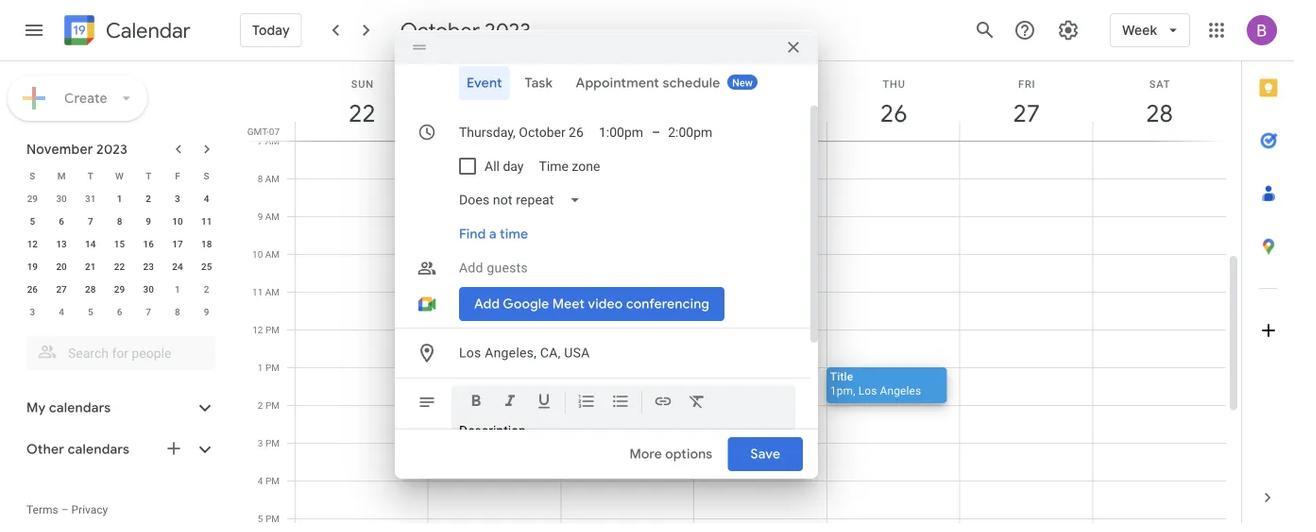 Task type: vqa. For each thing, say whether or not it's contained in the screenshot.
45
no



Task type: locate. For each thing, give the bounding box(es) containing it.
bulleted list image
[[611, 392, 630, 414]]

5 pm from the top
[[266, 475, 280, 487]]

0 vertical spatial 5
[[30, 215, 35, 227]]

0 vertical spatial 6
[[59, 215, 64, 227]]

11 up 18
[[201, 215, 212, 227]]

2 down 1 pm
[[258, 400, 263, 411]]

31
[[85, 193, 96, 204]]

0 horizontal spatial t
[[88, 170, 93, 181]]

calendars for my calendars
[[49, 400, 111, 417]]

4 inside 'element'
[[59, 306, 64, 318]]

4 am from the top
[[265, 249, 280, 260]]

0 horizontal spatial 6
[[59, 215, 64, 227]]

row containing s
[[18, 164, 221, 187]]

2 vertical spatial 2
[[258, 400, 263, 411]]

2 horizontal spatial 4
[[258, 475, 263, 487]]

11
[[201, 215, 212, 227], [252, 286, 263, 298]]

– right terms
[[61, 504, 69, 517]]

0 vertical spatial 8
[[258, 173, 263, 184]]

28
[[1145, 98, 1172, 129], [85, 284, 96, 295]]

7 left 07
[[258, 135, 263, 146]]

am down "8 am"
[[265, 211, 280, 222]]

1 vertical spatial 2
[[204, 284, 209, 295]]

0 horizontal spatial s
[[30, 170, 35, 181]]

19
[[27, 261, 38, 272]]

1 vertical spatial 11
[[252, 286, 263, 298]]

1 am from the top
[[265, 135, 280, 146]]

26 down '19'
[[27, 284, 38, 295]]

october 30 element
[[50, 187, 73, 210]]

0 horizontal spatial 2
[[146, 193, 151, 204]]

30 inside october 30 element
[[56, 193, 67, 204]]

0 horizontal spatial 4
[[59, 306, 64, 318]]

None search field
[[0, 329, 234, 370]]

8 up 9 am
[[258, 173, 263, 184]]

2 vertical spatial 7
[[146, 306, 151, 318]]

,
[[854, 384, 856, 397]]

calendar
[[106, 17, 191, 44]]

10 up 11 am in the left bottom of the page
[[252, 249, 263, 260]]

1 vertical spatial 1
[[175, 284, 180, 295]]

8 up 15 element
[[117, 215, 122, 227]]

10 am
[[252, 249, 280, 260]]

2023 up w
[[96, 141, 128, 158]]

s up october 29 element
[[30, 170, 35, 181]]

0 vertical spatial 11
[[201, 215, 212, 227]]

1 pm from the top
[[266, 324, 280, 336]]

time zone button
[[532, 149, 608, 183]]

5 down 28 element
[[88, 306, 93, 318]]

6 down october 30 element
[[59, 215, 64, 227]]

27 down fri at the right top of the page
[[1012, 98, 1039, 129]]

12
[[27, 238, 38, 249], [253, 324, 263, 336]]

to element
[[652, 124, 661, 140]]

1 vertical spatial 4
[[59, 306, 64, 318]]

10
[[172, 215, 183, 227], [252, 249, 263, 260]]

7 for 7 am
[[258, 135, 263, 146]]

9 down december 2 element at the bottom of page
[[204, 306, 209, 318]]

thu
[[883, 78, 906, 90]]

0 horizontal spatial –
[[61, 504, 69, 517]]

time
[[500, 225, 529, 242]]

column header
[[428, 61, 562, 141], [561, 61, 695, 141]]

fri 27
[[1012, 78, 1039, 129]]

row containing 3
[[18, 301, 221, 323]]

27 link
[[1005, 92, 1049, 135]]

22 column header
[[295, 61, 429, 141]]

12 inside grid
[[253, 324, 263, 336]]

1 horizontal spatial 27
[[1012, 98, 1039, 129]]

12 down 11 am in the left bottom of the page
[[253, 324, 263, 336]]

1 horizontal spatial 10
[[252, 249, 263, 260]]

tab list containing event
[[410, 66, 796, 100]]

0 vertical spatial los
[[459, 345, 482, 361]]

am down 9 am
[[265, 249, 280, 260]]

t up october 31 element at top left
[[88, 170, 93, 181]]

28 element
[[79, 278, 102, 301]]

0 vertical spatial 3
[[175, 193, 180, 204]]

0 horizontal spatial 22
[[114, 261, 125, 272]]

tab list
[[1243, 61, 1295, 472], [410, 66, 796, 100]]

0 horizontal spatial 8
[[117, 215, 122, 227]]

7
[[258, 135, 263, 146], [88, 215, 93, 227], [146, 306, 151, 318]]

5 up 12 element
[[30, 215, 35, 227]]

0 horizontal spatial 7
[[88, 215, 93, 227]]

calendars up "other calendars"
[[49, 400, 111, 417]]

1 vertical spatial 28
[[85, 284, 96, 295]]

1 horizontal spatial 11
[[252, 286, 263, 298]]

1 horizontal spatial 5
[[88, 306, 93, 318]]

6
[[59, 215, 64, 227], [117, 306, 122, 318]]

1 vertical spatial 22
[[114, 261, 125, 272]]

28 inside column header
[[1145, 98, 1172, 129]]

18 element
[[195, 232, 218, 255]]

0 horizontal spatial 2023
[[96, 141, 128, 158]]

2 s from the left
[[204, 170, 209, 181]]

pm down 1 pm
[[266, 400, 280, 411]]

los inside title 1pm , los angeles
[[859, 384, 877, 397]]

1 down w
[[117, 193, 122, 204]]

0 horizontal spatial 11
[[201, 215, 212, 227]]

1 horizontal spatial 6
[[117, 306, 122, 318]]

3 pm from the top
[[266, 400, 280, 411]]

1 horizontal spatial los
[[859, 384, 877, 397]]

t left f
[[146, 170, 151, 181]]

1 vertical spatial 2023
[[96, 141, 128, 158]]

bold image
[[467, 392, 486, 414]]

3 down 26 element
[[30, 306, 35, 318]]

1 horizontal spatial 22
[[348, 98, 375, 129]]

Start time text field
[[599, 120, 645, 143]]

2 horizontal spatial 2
[[258, 400, 263, 411]]

am for 11 am
[[265, 286, 280, 298]]

new
[[732, 77, 753, 88]]

am up "8 am"
[[265, 135, 280, 146]]

grid containing 22
[[242, 61, 1242, 525]]

9 up 10 am
[[258, 211, 263, 222]]

10 inside "element"
[[172, 215, 183, 227]]

2 horizontal spatial 7
[[258, 135, 263, 146]]

sun
[[351, 78, 374, 90]]

december 6 element
[[108, 301, 131, 323]]

3 up 4 pm
[[258, 438, 263, 449]]

los right ,
[[859, 384, 877, 397]]

4 pm from the top
[[266, 438, 280, 449]]

1
[[117, 193, 122, 204], [175, 284, 180, 295], [258, 362, 263, 373]]

0 vertical spatial 2
[[146, 193, 151, 204]]

8 am
[[258, 173, 280, 184]]

2 am from the top
[[265, 173, 280, 184]]

7 row from the top
[[18, 301, 221, 323]]

2023 for october 2023
[[485, 17, 531, 43]]

1 horizontal spatial 2023
[[485, 17, 531, 43]]

8 for 8 am
[[258, 173, 263, 184]]

fri
[[1019, 78, 1036, 90]]

7 am
[[258, 135, 280, 146]]

7 down 30 element
[[146, 306, 151, 318]]

0 vertical spatial 7
[[258, 135, 263, 146]]

2 horizontal spatial 1
[[258, 362, 263, 373]]

1 horizontal spatial tab list
[[1243, 61, 1295, 472]]

1 horizontal spatial 30
[[143, 284, 154, 295]]

los left angeles,
[[459, 345, 482, 361]]

1 down 12 pm
[[258, 362, 263, 373]]

23 element
[[137, 255, 160, 278]]

week button
[[1111, 8, 1191, 53]]

7 down october 31 element at top left
[[88, 215, 93, 227]]

0 horizontal spatial 1
[[117, 193, 122, 204]]

2 up december 9 element
[[204, 284, 209, 295]]

1 vertical spatial 10
[[252, 249, 263, 260]]

calendars inside my calendars dropdown button
[[49, 400, 111, 417]]

pm up 2 pm
[[266, 362, 280, 373]]

calendars
[[49, 400, 111, 417], [68, 441, 130, 458]]

1 vertical spatial 29
[[114, 284, 125, 295]]

28 link
[[1138, 92, 1182, 135]]

20 element
[[50, 255, 73, 278]]

row containing 19
[[18, 255, 221, 278]]

other
[[26, 441, 64, 458]]

30 down the 23
[[143, 284, 154, 295]]

28 down sat
[[1145, 98, 1172, 129]]

0 vertical spatial 27
[[1012, 98, 1039, 129]]

1 vertical spatial calendars
[[68, 441, 130, 458]]

1 horizontal spatial 7
[[146, 306, 151, 318]]

pm down 3 pm
[[266, 475, 280, 487]]

1 vertical spatial 27
[[56, 284, 67, 295]]

0 vertical spatial 30
[[56, 193, 67, 204]]

pm for 3 pm
[[266, 438, 280, 449]]

29 left october 30 element
[[27, 193, 38, 204]]

2 vertical spatial 3
[[258, 438, 263, 449]]

0 vertical spatial 2023
[[485, 17, 531, 43]]

0 horizontal spatial 26
[[27, 284, 38, 295]]

am up 9 am
[[265, 173, 280, 184]]

26 inside column header
[[879, 98, 907, 129]]

0 horizontal spatial 10
[[172, 215, 183, 227]]

2 row from the top
[[18, 187, 221, 210]]

t
[[88, 170, 93, 181], [146, 170, 151, 181]]

today button
[[240, 8, 302, 53]]

22 down 15
[[114, 261, 125, 272]]

0 vertical spatial 26
[[879, 98, 907, 129]]

1 horizontal spatial 1
[[175, 284, 180, 295]]

0 horizontal spatial 27
[[56, 284, 67, 295]]

calendars for other calendars
[[68, 441, 130, 458]]

guests
[[487, 260, 528, 275]]

5 row from the top
[[18, 255, 221, 278]]

2023 up event
[[485, 17, 531, 43]]

27 column header
[[960, 61, 1094, 141]]

appointment schedule
[[576, 74, 721, 91]]

3 am from the top
[[265, 211, 280, 222]]

1 horizontal spatial s
[[204, 170, 209, 181]]

0 horizontal spatial 3
[[30, 306, 35, 318]]

pm up 1 pm
[[266, 324, 280, 336]]

1 vertical spatial 3
[[30, 306, 35, 318]]

5 am from the top
[[265, 286, 280, 298]]

12 for 12 pm
[[253, 324, 263, 336]]

0 horizontal spatial 28
[[85, 284, 96, 295]]

1 vertical spatial 30
[[143, 284, 154, 295]]

los
[[459, 345, 482, 361], [859, 384, 877, 397]]

0 horizontal spatial los
[[459, 345, 482, 361]]

30 down 'm' at the top
[[56, 193, 67, 204]]

angeles
[[880, 384, 922, 397]]

am up 12 pm
[[265, 286, 280, 298]]

2 horizontal spatial 3
[[258, 438, 263, 449]]

12 inside row
[[27, 238, 38, 249]]

1 vertical spatial 26
[[27, 284, 38, 295]]

1 up december 8 element
[[175, 284, 180, 295]]

1 horizontal spatial –
[[652, 124, 661, 140]]

add
[[459, 260, 484, 275]]

12 up '19'
[[27, 238, 38, 249]]

0 horizontal spatial 29
[[27, 193, 38, 204]]

6 row from the top
[[18, 278, 221, 301]]

2 pm from the top
[[266, 362, 280, 373]]

2023
[[485, 17, 531, 43], [96, 141, 128, 158]]

am for 10 am
[[265, 249, 280, 260]]

26 link
[[872, 92, 916, 135]]

17
[[172, 238, 183, 249]]

28 down 21
[[85, 284, 96, 295]]

07
[[269, 126, 280, 137]]

27 inside 27 element
[[56, 284, 67, 295]]

a
[[489, 225, 497, 242]]

1 column header from the left
[[428, 61, 562, 141]]

15
[[114, 238, 125, 249]]

1 horizontal spatial 28
[[1145, 98, 1172, 129]]

6 inside december 6 element
[[117, 306, 122, 318]]

pm for 1 pm
[[266, 362, 280, 373]]

calendars down my calendars dropdown button
[[68, 441, 130, 458]]

1 horizontal spatial 12
[[253, 324, 263, 336]]

21 element
[[79, 255, 102, 278]]

my
[[26, 400, 46, 417]]

row
[[18, 164, 221, 187], [18, 187, 221, 210], [18, 210, 221, 232], [18, 232, 221, 255], [18, 255, 221, 278], [18, 278, 221, 301], [18, 301, 221, 323]]

13
[[56, 238, 67, 249]]

27 element
[[50, 278, 73, 301]]

task button
[[518, 66, 561, 100]]

22 link
[[341, 92, 384, 135]]

2 vertical spatial 4
[[258, 475, 263, 487]]

0 horizontal spatial 12
[[27, 238, 38, 249]]

1 vertical spatial 6
[[117, 306, 122, 318]]

22 down sun
[[348, 98, 375, 129]]

11 inside november 2023 grid
[[201, 215, 212, 227]]

0 vertical spatial 29
[[27, 193, 38, 204]]

1 row from the top
[[18, 164, 221, 187]]

1 horizontal spatial 9
[[204, 306, 209, 318]]

4 row from the top
[[18, 232, 221, 255]]

row group containing 29
[[18, 187, 221, 323]]

24 element
[[166, 255, 189, 278]]

sat
[[1150, 78, 1171, 90]]

sat 28
[[1145, 78, 1172, 129]]

calendars inside other calendars dropdown button
[[68, 441, 130, 458]]

29 element
[[108, 278, 131, 301]]

pm for 2 pm
[[266, 400, 280, 411]]

0 vertical spatial 22
[[348, 98, 375, 129]]

1 horizontal spatial 26
[[879, 98, 907, 129]]

0 vertical spatial calendars
[[49, 400, 111, 417]]

2 for 2 pm
[[258, 400, 263, 411]]

2 up 16 element
[[146, 193, 151, 204]]

11 down 10 am
[[252, 286, 263, 298]]

angeles,
[[485, 345, 537, 361]]

w
[[115, 170, 124, 181]]

2 vertical spatial 8
[[175, 306, 180, 318]]

2
[[146, 193, 151, 204], [204, 284, 209, 295], [258, 400, 263, 411]]

10 up "17"
[[172, 215, 183, 227]]

am for 8 am
[[265, 173, 280, 184]]

26 down thu
[[879, 98, 907, 129]]

pm down 2 pm
[[266, 438, 280, 449]]

1 pm
[[258, 362, 280, 373]]

1 vertical spatial 7
[[88, 215, 93, 227]]

3 row from the top
[[18, 210, 221, 232]]

1 t from the left
[[88, 170, 93, 181]]

9 up 16 element
[[146, 215, 151, 227]]

row containing 26
[[18, 278, 221, 301]]

5
[[30, 215, 35, 227], [88, 306, 93, 318]]

october
[[400, 17, 480, 43]]

1 horizontal spatial 4
[[204, 193, 209, 204]]

1 horizontal spatial t
[[146, 170, 151, 181]]

30 inside 30 element
[[143, 284, 154, 295]]

create button
[[8, 76, 147, 121]]

main drawer image
[[23, 19, 45, 42]]

0 horizontal spatial tab list
[[410, 66, 796, 100]]

day
[[503, 158, 524, 174]]

13 element
[[50, 232, 73, 255]]

4
[[204, 193, 209, 204], [59, 306, 64, 318], [258, 475, 263, 487]]

am
[[265, 135, 280, 146], [265, 173, 280, 184], [265, 211, 280, 222], [265, 249, 280, 260], [265, 286, 280, 298]]

time zone
[[539, 158, 600, 174]]

4 up 11 element
[[204, 193, 209, 204]]

4 down 3 pm
[[258, 475, 263, 487]]

2 t from the left
[[146, 170, 151, 181]]

2 horizontal spatial 9
[[258, 211, 263, 222]]

29
[[27, 193, 38, 204], [114, 284, 125, 295]]

2 vertical spatial 1
[[258, 362, 263, 373]]

– right start time 'text box'
[[652, 124, 661, 140]]

6 down 29 element
[[117, 306, 122, 318]]

0 horizontal spatial 30
[[56, 193, 67, 204]]

s right f
[[204, 170, 209, 181]]

26 inside november 2023 grid
[[27, 284, 38, 295]]

30 for october 30 element
[[56, 193, 67, 204]]

27
[[1012, 98, 1039, 129], [56, 284, 67, 295]]

description
[[459, 423, 526, 439]]

pm for 12 pm
[[266, 324, 280, 336]]

11 am
[[252, 286, 280, 298]]

grid
[[242, 61, 1242, 525]]

8 down december 1 element
[[175, 306, 180, 318]]

16 element
[[137, 232, 160, 255]]

0 vertical spatial 28
[[1145, 98, 1172, 129]]

1 horizontal spatial 8
[[175, 306, 180, 318]]

1 horizontal spatial 2
[[204, 284, 209, 295]]

26 element
[[21, 278, 44, 301]]

pm for 4 pm
[[266, 475, 280, 487]]

29 for 29 element
[[114, 284, 125, 295]]

row group
[[18, 187, 221, 323]]

29 up december 6 element
[[114, 284, 125, 295]]

3 down f
[[175, 193, 180, 204]]

3
[[175, 193, 180, 204], [30, 306, 35, 318], [258, 438, 263, 449]]

0 vertical spatial 12
[[27, 238, 38, 249]]

30
[[56, 193, 67, 204], [143, 284, 154, 295]]

None field
[[452, 183, 596, 217]]

8 for december 8 element
[[175, 306, 180, 318]]

1 horizontal spatial 29
[[114, 284, 125, 295]]

4 down 27 element
[[59, 306, 64, 318]]

27 down 20
[[56, 284, 67, 295]]

2 horizontal spatial 8
[[258, 173, 263, 184]]

Description text field
[[459, 423, 788, 439]]

0 vertical spatial 10
[[172, 215, 183, 227]]

wed column header
[[694, 61, 828, 141]]

–
[[652, 124, 661, 140], [61, 504, 69, 517]]

1 vertical spatial los
[[859, 384, 877, 397]]

week
[[1123, 22, 1158, 39]]

22
[[348, 98, 375, 129], [114, 261, 125, 272]]



Task type: describe. For each thing, give the bounding box(es) containing it.
am for 9 am
[[265, 211, 280, 222]]

22 inside column header
[[348, 98, 375, 129]]

11 for 11 am
[[252, 286, 263, 298]]

numbered list image
[[577, 392, 596, 414]]

thu 26
[[879, 78, 907, 129]]

row containing 29
[[18, 187, 221, 210]]

add guests button
[[452, 251, 796, 285]]

1 s from the left
[[30, 170, 35, 181]]

0 horizontal spatial 9
[[146, 215, 151, 227]]

december 7 element
[[137, 301, 160, 323]]

add guests
[[459, 260, 528, 275]]

november 2023 grid
[[18, 164, 221, 323]]

1 for december 1 element
[[175, 284, 180, 295]]

28 inside november 2023 grid
[[85, 284, 96, 295]]

11 for 11
[[201, 215, 212, 227]]

1 for 1 pm
[[258, 362, 263, 373]]

find a time button
[[452, 217, 536, 251]]

9 am
[[258, 211, 280, 222]]

task
[[525, 74, 553, 91]]

24
[[172, 261, 183, 272]]

december 3 element
[[21, 301, 44, 323]]

today
[[252, 22, 290, 39]]

1 vertical spatial –
[[61, 504, 69, 517]]

my calendars
[[26, 400, 111, 417]]

privacy link
[[71, 504, 108, 517]]

wed
[[750, 78, 774, 90]]

25 element
[[195, 255, 218, 278]]

terms
[[26, 504, 58, 517]]

ca,
[[540, 345, 561, 361]]

Start date text field
[[459, 120, 584, 143]]

16
[[143, 238, 154, 249]]

october 29 element
[[21, 187, 44, 210]]

am for 7 am
[[265, 135, 280, 146]]

title 1pm , los angeles
[[831, 370, 922, 397]]

december 1 element
[[166, 278, 189, 301]]

0 vertical spatial 1
[[117, 193, 122, 204]]

1pm
[[831, 384, 854, 397]]

event button
[[459, 66, 510, 100]]

other calendars button
[[4, 435, 234, 465]]

17 element
[[166, 232, 189, 255]]

Search for people text field
[[38, 336, 204, 370]]

10 element
[[166, 210, 189, 232]]

22 element
[[108, 255, 131, 278]]

los angeles, ca, usa button
[[452, 336, 796, 370]]

gmt-
[[247, 126, 269, 137]]

25
[[201, 261, 212, 272]]

add other calendars image
[[164, 439, 183, 458]]

3 for 3 pm
[[258, 438, 263, 449]]

12 for 12
[[27, 238, 38, 249]]

1 horizontal spatial 3
[[175, 193, 180, 204]]

schedule
[[663, 74, 721, 91]]

19 element
[[21, 255, 44, 278]]

28 column header
[[1093, 61, 1227, 141]]

1 vertical spatial 8
[[117, 215, 122, 227]]

29 for october 29 element
[[27, 193, 38, 204]]

remove formatting image
[[688, 392, 707, 414]]

december 2 element
[[195, 278, 218, 301]]

terms link
[[26, 504, 58, 517]]

december 5 element
[[79, 301, 102, 323]]

14 element
[[79, 232, 102, 255]]

title
[[831, 370, 854, 383]]

15 element
[[108, 232, 131, 255]]

3 for december 3 element
[[30, 306, 35, 318]]

4 pm
[[258, 475, 280, 487]]

m
[[57, 170, 66, 181]]

october 2023
[[400, 17, 531, 43]]

all
[[485, 158, 500, 174]]

sun 22
[[348, 78, 375, 129]]

my calendars button
[[4, 393, 234, 423]]

usa
[[564, 345, 590, 361]]

find
[[459, 225, 486, 242]]

f
[[175, 170, 180, 181]]

zone
[[572, 158, 600, 174]]

new element
[[728, 74, 758, 89]]

End time text field
[[668, 120, 714, 143]]

0 vertical spatial –
[[652, 124, 661, 140]]

2 pm
[[258, 400, 280, 411]]

create
[[64, 90, 108, 107]]

underline image
[[535, 392, 554, 414]]

9 for 9 am
[[258, 211, 263, 222]]

settings menu image
[[1058, 19, 1080, 42]]

italic image
[[501, 392, 520, 414]]

4 for 4 pm
[[258, 475, 263, 487]]

row containing 12
[[18, 232, 221, 255]]

2 for december 2 element at the bottom of page
[[204, 284, 209, 295]]

december 8 element
[[166, 301, 189, 323]]

12 pm
[[253, 324, 280, 336]]

1 vertical spatial 5
[[88, 306, 93, 318]]

october 31 element
[[79, 187, 102, 210]]

7 for december 7 element on the left bottom of page
[[146, 306, 151, 318]]

terms – privacy
[[26, 504, 108, 517]]

december 4 element
[[50, 301, 73, 323]]

formatting options toolbar
[[452, 385, 796, 425]]

10 for 10 am
[[252, 249, 263, 260]]

los inside dropdown button
[[459, 345, 482, 361]]

other calendars
[[26, 441, 130, 458]]

22 inside november 2023 grid
[[114, 261, 125, 272]]

calendar element
[[60, 11, 191, 53]]

find a time
[[459, 225, 529, 242]]

20
[[56, 261, 67, 272]]

30 for 30 element
[[143, 284, 154, 295]]

12 element
[[21, 232, 44, 255]]

2 column header from the left
[[561, 61, 695, 141]]

27 inside 27 column header
[[1012, 98, 1039, 129]]

privacy
[[71, 504, 108, 517]]

2023 for november 2023
[[96, 141, 128, 158]]

3 pm
[[258, 438, 280, 449]]

26 column header
[[827, 61, 961, 141]]

21
[[85, 261, 96, 272]]

14
[[85, 238, 96, 249]]

calendar heading
[[102, 17, 191, 44]]

9 for december 9 element
[[204, 306, 209, 318]]

november 2023
[[26, 141, 128, 158]]

18
[[201, 238, 212, 249]]

time
[[539, 158, 569, 174]]

0 vertical spatial 4
[[204, 193, 209, 204]]

4 for the december 4 'element'
[[59, 306, 64, 318]]

appointment
[[576, 74, 660, 91]]

insert link image
[[654, 392, 673, 414]]

december 9 element
[[195, 301, 218, 323]]

all day
[[485, 158, 524, 174]]

10 for 10
[[172, 215, 183, 227]]

11 element
[[195, 210, 218, 232]]

gmt-07
[[247, 126, 280, 137]]

november
[[26, 141, 93, 158]]

23
[[143, 261, 154, 272]]

row containing 5
[[18, 210, 221, 232]]

event
[[467, 74, 503, 91]]

los angeles, ca, usa
[[459, 345, 590, 361]]

30 element
[[137, 278, 160, 301]]



